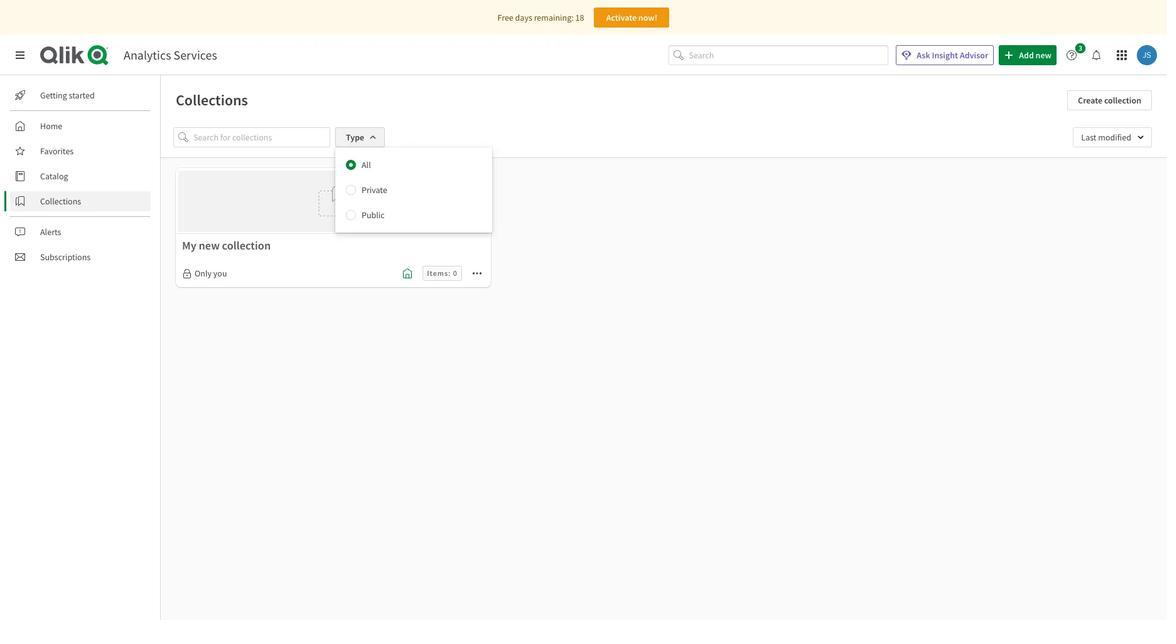 Task type: locate. For each thing, give the bounding box(es) containing it.
add new
[[1019, 50, 1052, 61]]

collection up "you"
[[222, 239, 271, 253]]

days
[[515, 12, 532, 23]]

3 button
[[1062, 43, 1089, 65]]

collection inside button
[[1104, 95, 1141, 106]]

all
[[362, 159, 371, 171]]

modified
[[1098, 132, 1131, 143]]

1 vertical spatial new
[[199, 239, 220, 253]]

0 horizontal spatial collections
[[40, 196, 81, 207]]

1 horizontal spatial collections
[[176, 90, 248, 110]]

insight
[[932, 50, 958, 61]]

getting
[[40, 90, 67, 101]]

collections down catalog
[[40, 196, 81, 207]]

activate
[[606, 12, 637, 23]]

0 horizontal spatial new
[[199, 239, 220, 253]]

add new button
[[999, 45, 1057, 65]]

subscriptions link
[[10, 247, 151, 267]]

1 horizontal spatial collection
[[1104, 95, 1141, 106]]

analytics services
[[124, 47, 217, 63]]

1 horizontal spatial new
[[1036, 50, 1052, 61]]

ask insight advisor
[[917, 50, 988, 61]]

last
[[1081, 132, 1097, 143]]

collection right create
[[1104, 95, 1141, 106]]

collections
[[176, 90, 248, 110], [40, 196, 81, 207]]

new right the add on the top right of page
[[1036, 50, 1052, 61]]

only
[[195, 268, 212, 280]]

ask insight advisor button
[[896, 45, 994, 65]]

started
[[69, 90, 95, 101]]

more actions image
[[472, 269, 482, 279]]

items: 0
[[427, 269, 458, 278]]

free
[[498, 12, 513, 23]]

new right my
[[199, 239, 220, 253]]

0 vertical spatial collection
[[1104, 95, 1141, 106]]

getting started link
[[10, 85, 151, 105]]

type option group
[[335, 153, 492, 228]]

collections inside navigation pane element
[[40, 196, 81, 207]]

1 vertical spatial collection
[[222, 239, 271, 253]]

new
[[1036, 50, 1052, 61], [199, 239, 220, 253]]

create collection
[[1078, 95, 1141, 106]]

Search text field
[[689, 45, 889, 65]]

Last modified field
[[1073, 127, 1152, 148]]

create
[[1078, 95, 1103, 106]]

0 horizontal spatial collection
[[222, 239, 271, 253]]

alerts
[[40, 227, 61, 238]]

last modified
[[1081, 132, 1131, 143]]

collections down services
[[176, 90, 248, 110]]

collection
[[1104, 95, 1141, 106], [222, 239, 271, 253]]

new inside dropdown button
[[1036, 50, 1052, 61]]

0
[[453, 269, 458, 278]]

advisor
[[960, 50, 988, 61]]

filters region
[[161, 117, 1167, 233]]

you
[[213, 268, 227, 280]]

only you
[[195, 268, 227, 280]]

1 vertical spatial collections
[[40, 196, 81, 207]]

jacob simon image
[[1137, 45, 1157, 65]]

favorites
[[40, 146, 74, 157]]

0 vertical spatial new
[[1036, 50, 1052, 61]]



Task type: vqa. For each thing, say whether or not it's contained in the screenshot.
ANALYTICS SERVICES element
yes



Task type: describe. For each thing, give the bounding box(es) containing it.
now!
[[638, 12, 657, 23]]

type
[[346, 132, 364, 143]]

new for my
[[199, 239, 220, 253]]

catalog link
[[10, 166, 151, 186]]

getting started
[[40, 90, 95, 101]]

alerts link
[[10, 222, 151, 242]]

items:
[[427, 269, 451, 278]]

my new collection
[[182, 239, 271, 253]]

public
[[362, 210, 385, 221]]

home
[[40, 121, 62, 132]]

home link
[[10, 116, 151, 136]]

free days remaining: 18
[[498, 12, 584, 23]]

private
[[362, 185, 387, 196]]

remove collection from home image
[[403, 269, 413, 279]]

services
[[174, 47, 217, 63]]

close sidebar menu image
[[15, 50, 25, 60]]

Search for collections text field
[[193, 127, 330, 148]]

new for add
[[1036, 50, 1052, 61]]

0 vertical spatial collections
[[176, 90, 248, 110]]

type button
[[335, 127, 385, 148]]

searchbar element
[[669, 45, 889, 65]]

18
[[575, 12, 584, 23]]

remaining:
[[534, 12, 574, 23]]

catalog
[[40, 171, 68, 182]]

my
[[182, 239, 196, 253]]

activate now! link
[[594, 8, 670, 28]]

ask
[[917, 50, 930, 61]]

activate now!
[[606, 12, 657, 23]]

analytics services element
[[124, 47, 217, 63]]

analytics
[[124, 47, 171, 63]]

3
[[1079, 43, 1082, 53]]

favorites link
[[10, 141, 151, 161]]

create collection button
[[1067, 90, 1152, 111]]

add
[[1019, 50, 1034, 61]]

navigation pane element
[[0, 80, 160, 272]]

collections link
[[10, 191, 151, 212]]

subscriptions
[[40, 252, 91, 263]]



